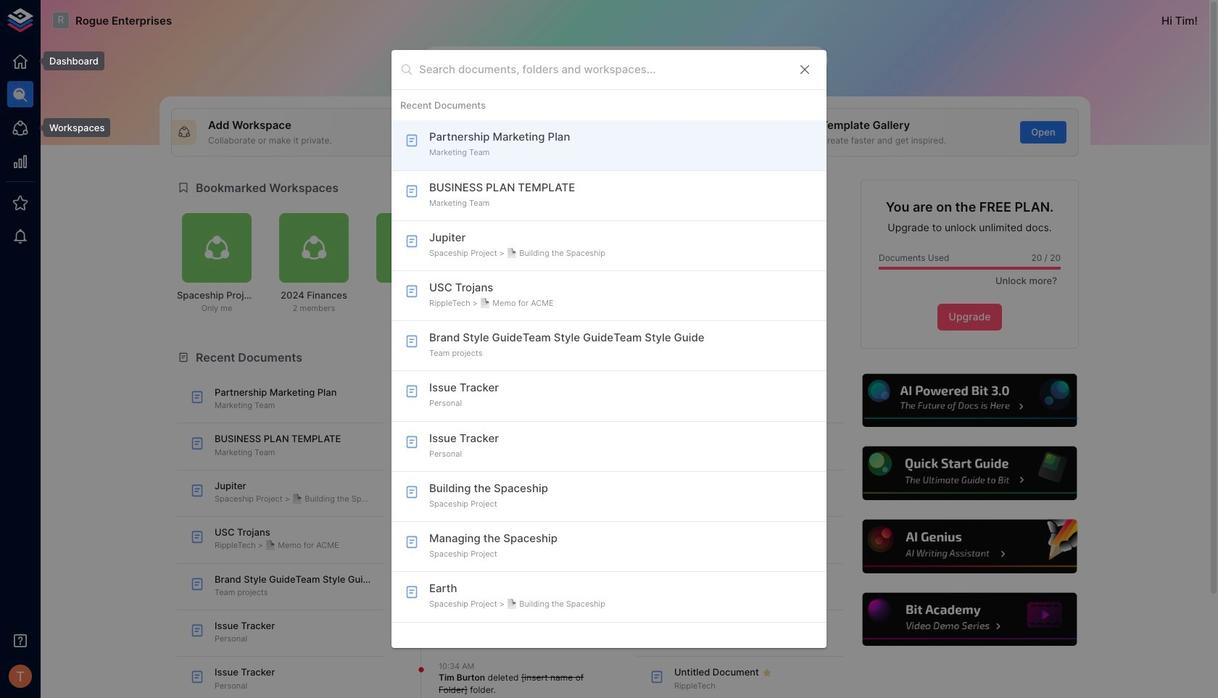 Task type: locate. For each thing, give the bounding box(es) containing it.
help image
[[861, 372, 1079, 429], [861, 445, 1079, 502], [861, 518, 1079, 576], [861, 591, 1079, 649]]

0 vertical spatial tooltip
[[33, 51, 104, 70]]

tooltip
[[33, 51, 104, 70], [33, 118, 111, 137]]

3 help image from the top
[[861, 518, 1079, 576]]

2 help image from the top
[[861, 445, 1079, 502]]

2 tooltip from the top
[[33, 118, 111, 137]]

dialog
[[392, 50, 827, 649]]

1 vertical spatial tooltip
[[33, 118, 111, 137]]



Task type: describe. For each thing, give the bounding box(es) containing it.
4 help image from the top
[[861, 591, 1079, 649]]

1 help image from the top
[[861, 372, 1079, 429]]

Search documents, folders and workspaces... text field
[[419, 58, 786, 81]]

1 tooltip from the top
[[33, 51, 104, 70]]



Task type: vqa. For each thing, say whether or not it's contained in the screenshot.
dialog
yes



